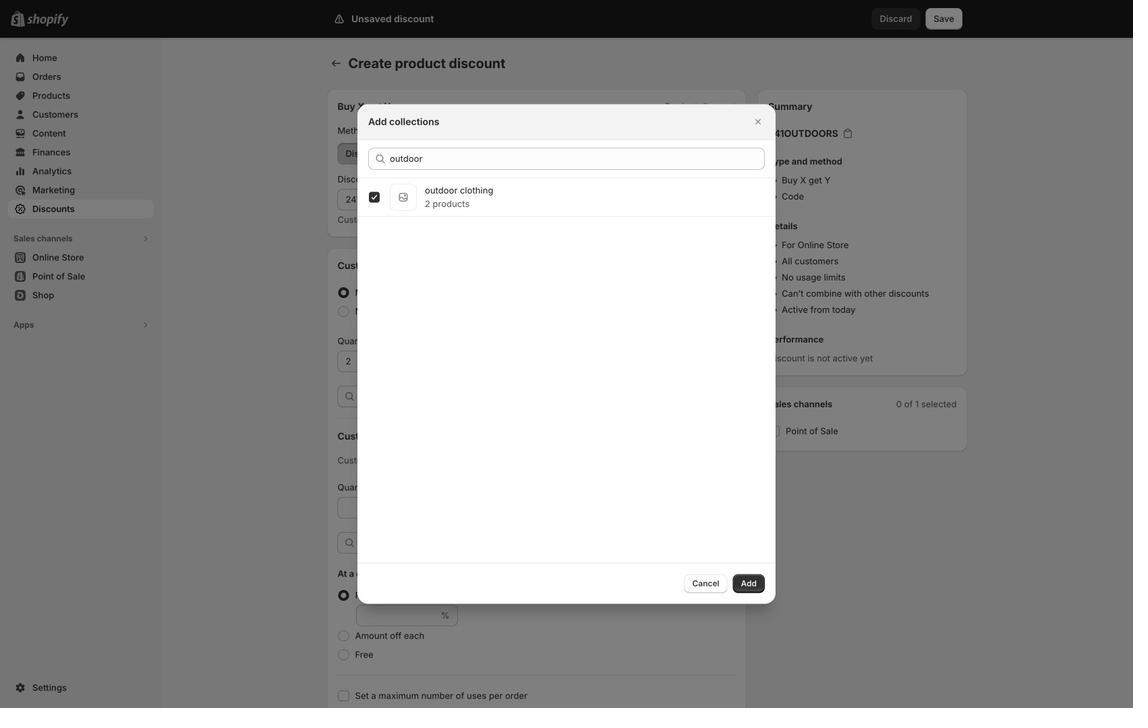 Task type: locate. For each thing, give the bounding box(es) containing it.
shopify image
[[27, 13, 69, 27]]

Search collections text field
[[390, 148, 765, 170]]

dialog
[[0, 104, 1133, 604]]



Task type: vqa. For each thing, say whether or not it's contained in the screenshot.
second States
no



